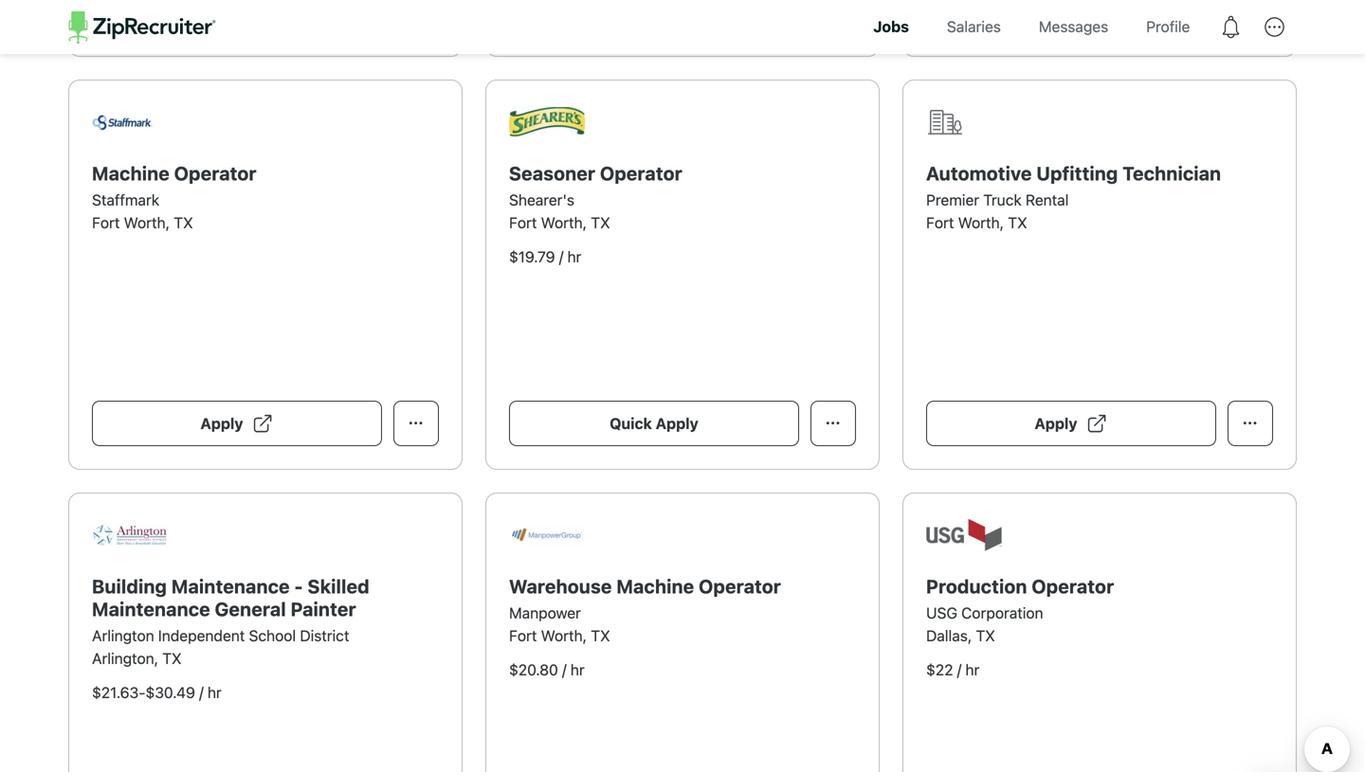 Task type: locate. For each thing, give the bounding box(es) containing it.
shearer's link
[[509, 191, 575, 209]]

fort inside automotive upfitting technician premier truck rental fort worth, tx
[[927, 214, 955, 232]]

0 horizontal spatial quick apply
[[193, 1, 282, 19]]

building maintenance - skilled maintenance general painter image
[[92, 525, 168, 547]]

0 vertical spatial machine
[[92, 162, 170, 184]]

tx inside automotive upfitting technician premier truck rental fort worth, tx
[[1008, 214, 1028, 232]]

machine operator staffmark fort worth, tx
[[92, 162, 257, 232]]

tx
[[174, 214, 193, 232], [591, 214, 610, 232], [1008, 214, 1028, 232], [591, 627, 610, 645], [976, 627, 996, 645], [162, 650, 182, 668]]

/ right $19.79
[[559, 248, 564, 266]]

/ for seasoner
[[559, 248, 564, 266]]

/
[[559, 248, 564, 266], [562, 661, 567, 679], [958, 661, 962, 679], [199, 684, 204, 702]]

tx inside warehouse machine operator manpower fort worth, tx
[[591, 627, 610, 645]]

/ right $20.80 in the left of the page
[[562, 661, 567, 679]]

fort worth, tx link down 'staffmark' link
[[92, 214, 193, 232]]

1 horizontal spatial quick apply
[[610, 415, 699, 433]]

independent
[[158, 627, 245, 645]]

0 horizontal spatial machine
[[92, 162, 170, 184]]

machine operator image
[[92, 114, 168, 131]]

quick apply
[[193, 1, 282, 19], [610, 415, 699, 433]]

job card menu element
[[1228, 7, 1274, 25]]

staffmark
[[92, 191, 159, 209]]

messages link
[[1025, 0, 1123, 54]]

ziprecruiter image
[[69, 11, 216, 44]]

warehouse machine operator image
[[509, 527, 585, 544]]

quick apply button
[[92, 0, 382, 33], [509, 401, 800, 447]]

fort worth, tx link down premier truck rental link
[[927, 214, 1028, 232]]

upfitting
[[1037, 162, 1119, 184]]

profile link
[[1133, 0, 1205, 54]]

1 vertical spatial quick
[[610, 415, 652, 433]]

machine inside warehouse machine operator manpower fort worth, tx
[[617, 576, 695, 598]]

fort worth, tx link
[[92, 214, 193, 232], [509, 214, 610, 232], [927, 214, 1028, 232], [509, 627, 610, 645]]

1 vertical spatial quick apply
[[610, 415, 699, 433]]

tx down the seasoner operator link
[[591, 214, 610, 232]]

usg
[[927, 604, 958, 622]]

tx down usg corporation link on the right
[[976, 627, 996, 645]]

production
[[927, 576, 1028, 598]]

1 horizontal spatial quick apply button
[[509, 401, 800, 447]]

fort inside warehouse machine operator manpower fort worth, tx
[[509, 627, 537, 645]]

seasoner operator shearer's fort worth, tx
[[509, 162, 683, 232]]

hr
[[568, 248, 582, 266], [571, 661, 585, 679], [966, 661, 980, 679], [208, 684, 222, 702]]

1 horizontal spatial quick
[[610, 415, 652, 433]]

school
[[249, 627, 296, 645]]

$22
[[927, 661, 954, 679]]

fort worth, tx link for automotive
[[927, 214, 1028, 232]]

tx down truck
[[1008, 214, 1028, 232]]

operator inside machine operator staffmark fort worth, tx
[[174, 162, 257, 184]]

worth, down 'staffmark' link
[[124, 214, 170, 232]]

hr right $19.79
[[568, 248, 582, 266]]

fort worth, tx link for warehouse
[[509, 627, 610, 645]]

general
[[215, 598, 286, 621]]

machine operator link
[[92, 162, 257, 184]]

fort down the premier
[[927, 214, 955, 232]]

hr right $20.80 in the left of the page
[[571, 661, 585, 679]]

tx up the $30.49
[[162, 650, 182, 668]]

hr right the $30.49
[[208, 684, 222, 702]]

worth, inside machine operator staffmark fort worth, tx
[[124, 214, 170, 232]]

None button
[[394, 401, 439, 447], [811, 401, 856, 447], [1228, 401, 1274, 447], [394, 401, 439, 447], [811, 401, 856, 447], [1228, 401, 1274, 447]]

worth, down shearer's link
[[541, 214, 587, 232]]

machine
[[92, 162, 170, 184], [617, 576, 695, 598]]

dallas,
[[927, 627, 972, 645]]

arlington, tx link
[[92, 650, 182, 668]]

building maintenance - skilled maintenance general painter arlington independent school district arlington, tx
[[92, 576, 370, 668]]

-
[[294, 576, 303, 598]]

tx down "warehouse"
[[591, 627, 610, 645]]

production operator image
[[927, 519, 1003, 552]]

warehouse machine operator link
[[509, 576, 782, 598]]

worth, down premier truck rental link
[[959, 214, 1005, 232]]

automotive upfitting technician link
[[927, 162, 1222, 184]]

premier
[[927, 191, 980, 209]]

hr for warehouse
[[571, 661, 585, 679]]

hr for seasoner
[[568, 248, 582, 266]]

worth, down manpower link
[[541, 627, 587, 645]]

fort down 'staffmark' link
[[92, 214, 120, 232]]

1 horizontal spatial machine
[[617, 576, 695, 598]]

painter
[[291, 598, 356, 621]]

0 horizontal spatial quick
[[193, 1, 235, 19]]

profile
[[1147, 18, 1191, 36]]

1 vertical spatial quick apply button
[[509, 401, 800, 447]]

salaries
[[947, 18, 1001, 36]]

0 vertical spatial quick apply button
[[92, 0, 382, 33]]

apply
[[239, 1, 282, 19], [1035, 1, 1078, 19], [201, 415, 243, 433], [656, 415, 699, 433], [1035, 415, 1078, 433]]

1 vertical spatial machine
[[617, 576, 695, 598]]

apply link
[[927, 0, 1217, 33], [92, 401, 382, 447], [927, 401, 1217, 447]]

tx down machine operator link
[[174, 214, 193, 232]]

fort down shearer's link
[[509, 214, 537, 232]]

fort worth, tx link down shearer's link
[[509, 214, 610, 232]]

operator
[[174, 162, 257, 184], [600, 162, 683, 184], [699, 576, 782, 598], [1032, 576, 1115, 598]]

staffmark link
[[92, 191, 159, 209]]

hr right "$22"
[[966, 661, 980, 679]]

fort
[[92, 214, 120, 232], [509, 214, 537, 232], [927, 214, 955, 232], [509, 627, 537, 645]]

worth,
[[124, 214, 170, 232], [541, 214, 587, 232], [959, 214, 1005, 232], [541, 627, 587, 645]]

worth, inside warehouse machine operator manpower fort worth, tx
[[541, 627, 587, 645]]

messages
[[1039, 18, 1109, 36]]

hr for production
[[966, 661, 980, 679]]

fort down manpower link
[[509, 627, 537, 645]]

0 vertical spatial quick apply
[[193, 1, 282, 19]]

maintenance up general
[[172, 576, 290, 598]]

production operator usg corporation dallas, tx
[[927, 576, 1115, 645]]

quick
[[193, 1, 235, 19], [610, 415, 652, 433]]

automotive upfitting technician premier truck rental fort worth, tx
[[927, 162, 1222, 232]]

/ right "$22"
[[958, 661, 962, 679]]

seasoner operator link
[[509, 162, 683, 184]]

operator inside "seasoner operator shearer's fort worth, tx"
[[600, 162, 683, 184]]

shearer's
[[509, 191, 575, 209]]

tx inside machine operator staffmark fort worth, tx
[[174, 214, 193, 232]]

operator inside warehouse machine operator manpower fort worth, tx
[[699, 576, 782, 598]]

$20.80 / hr
[[509, 661, 585, 679]]

operator inside production operator usg corporation dallas, tx
[[1032, 576, 1115, 598]]

maintenance
[[172, 576, 290, 598], [92, 598, 210, 621]]

fort worth, tx link down manpower link
[[509, 627, 610, 645]]



Task type: describe. For each thing, give the bounding box(es) containing it.
usg corporation link
[[927, 604, 1044, 622]]

building
[[92, 576, 167, 598]]

technician
[[1123, 162, 1222, 184]]

operator for seasoner operator
[[600, 162, 683, 184]]

manpower link
[[509, 604, 581, 622]]

0 horizontal spatial quick apply button
[[92, 0, 382, 33]]

jobs
[[874, 18, 909, 36]]

seasoner operator image
[[509, 107, 585, 137]]

operator for production operator
[[1032, 576, 1115, 598]]

fort worth, tx link for seasoner
[[509, 214, 610, 232]]

$22 / hr
[[927, 661, 980, 679]]

$21.63-$30.49 / hr
[[92, 684, 222, 702]]

tx inside building maintenance - skilled maintenance general painter arlington independent school district arlington, tx
[[162, 650, 182, 668]]

fort worth, tx link for machine
[[92, 214, 193, 232]]

fort inside machine operator staffmark fort worth, tx
[[92, 214, 120, 232]]

tx inside "seasoner operator shearer's fort worth, tx"
[[591, 214, 610, 232]]

corporation
[[962, 604, 1044, 622]]

/ for warehouse
[[562, 661, 567, 679]]

apply link for automotive upfitting technician
[[927, 401, 1217, 447]]

district
[[300, 627, 350, 645]]

$19.79 / hr
[[509, 248, 582, 266]]

production operator link
[[927, 576, 1115, 598]]

maintenance down building
[[92, 598, 210, 621]]

warehouse machine operator manpower fort worth, tx
[[509, 576, 782, 645]]

automotive
[[927, 162, 1032, 184]]

worth, inside "seasoner operator shearer's fort worth, tx"
[[541, 214, 587, 232]]

/ right the $30.49
[[199, 684, 204, 702]]

machine inside machine operator staffmark fort worth, tx
[[92, 162, 170, 184]]

$21.63-
[[92, 684, 146, 702]]

dallas, tx link
[[927, 627, 996, 645]]

operator for machine operator
[[174, 162, 257, 184]]

$19.79
[[509, 248, 555, 266]]

seasoner
[[509, 162, 596, 184]]

arlington independent school district link
[[92, 627, 350, 645]]

arlington
[[92, 627, 154, 645]]

salaries link
[[933, 0, 1016, 54]]

truck
[[984, 191, 1022, 209]]

$30.49
[[146, 684, 195, 702]]

manpower
[[509, 604, 581, 622]]

apply link for machine operator
[[92, 401, 382, 447]]

tx inside production operator usg corporation dallas, tx
[[976, 627, 996, 645]]

worth, inside automotive upfitting technician premier truck rental fort worth, tx
[[959, 214, 1005, 232]]

jobs link
[[860, 0, 924, 54]]

skilled
[[308, 576, 370, 598]]

arlington,
[[92, 650, 158, 668]]

warehouse
[[509, 576, 612, 598]]

rental
[[1026, 191, 1069, 209]]

fort inside "seasoner operator shearer's fort worth, tx"
[[509, 214, 537, 232]]

premier truck rental link
[[927, 191, 1069, 209]]

$20.80
[[509, 661, 558, 679]]

building maintenance - skilled maintenance general painter link
[[92, 576, 370, 621]]

/ for production
[[958, 661, 962, 679]]

0 vertical spatial quick
[[193, 1, 235, 19]]



Task type: vqa. For each thing, say whether or not it's contained in the screenshot.
We found 11+ open positions dialog
no



